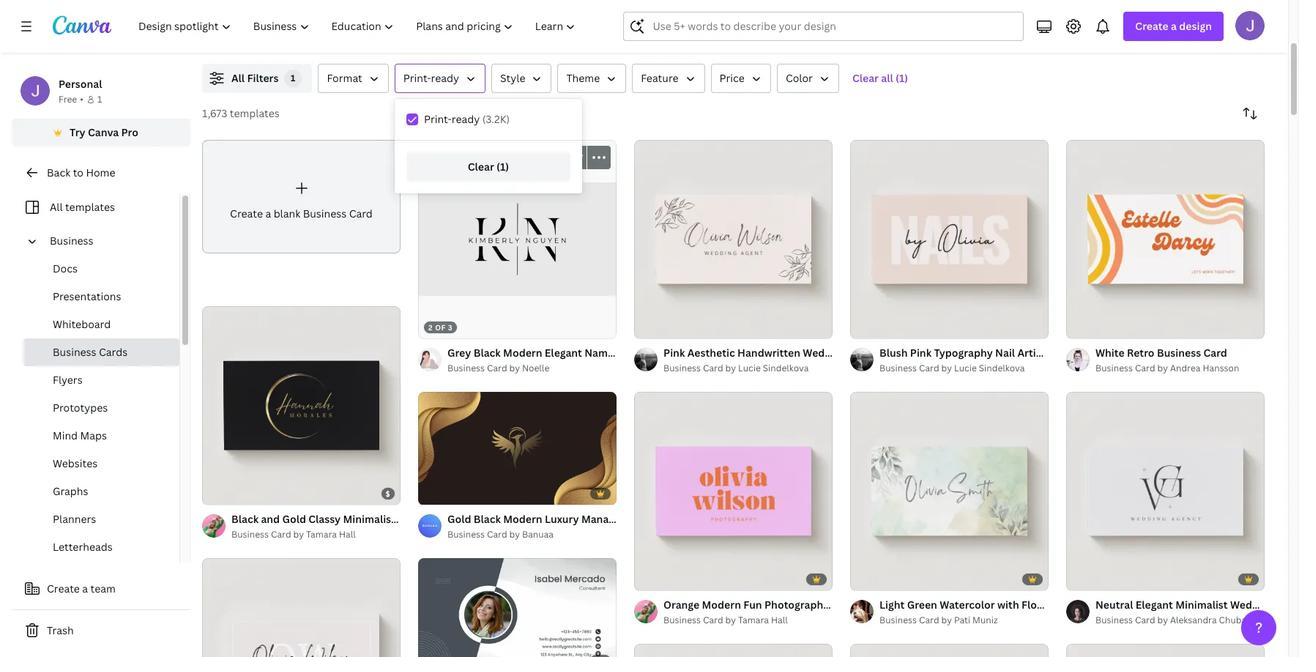 Task type: describe. For each thing, give the bounding box(es) containing it.
wedding for agen
[[1231, 598, 1274, 612]]

try canva pro
[[70, 125, 138, 139]]

hall inside orange modern fun photography business card business card by tamara hall
[[771, 614, 788, 626]]

templates for all templates
[[65, 200, 115, 214]]

ready for print-ready
[[431, 71, 459, 85]]

3 for neutral
[[1096, 574, 1101, 584]]

letterheads
[[53, 540, 113, 554]]

free
[[826, 30, 847, 44]]

light green watercolor with flowers business card business card by pati muniz
[[880, 598, 1133, 626]]

grey black modern elegant name initials monogram business card link
[[448, 345, 779, 361]]

fun
[[744, 598, 762, 612]]

create a blank business card element
[[202, 140, 401, 253]]

gold black modern luxury manager area business card link
[[448, 512, 723, 528]]

green
[[907, 598, 938, 612]]

light green watercolor with flowers business card link
[[880, 597, 1133, 613]]

3 for black
[[232, 488, 237, 498]]

eco-
[[541, 30, 564, 44]]

all filters
[[231, 71, 279, 85]]

1 for light green watercolor with flowers business card
[[861, 574, 865, 584]]

business card by tamara hall link for fun
[[664, 613, 833, 628]]

watercolor
[[940, 598, 995, 612]]

retro
[[1127, 346, 1155, 360]]

of for orange modern fun photography business card
[[651, 574, 662, 584]]

free •
[[59, 93, 83, 105]]

black for gold
[[474, 512, 501, 526]]

modern for elegant
[[503, 346, 542, 360]]

customer
[[1009, 30, 1058, 44]]

gold black modern luxury manager area business card image
[[418, 392, 617, 505]]

create a blank business card link
[[202, 140, 401, 253]]

tamara inside orange modern fun photography business card business card by tamara hall
[[738, 614, 769, 626]]

pati
[[954, 614, 971, 626]]

andrea
[[1171, 362, 1201, 374]]

flowers
[[1022, 598, 1061, 612]]

white retro business card image
[[1067, 140, 1265, 338]]

beige modern business card image
[[202, 558, 401, 657]]

by inside white retro business card business card by andrea hansson
[[1158, 362, 1168, 374]]

1 for neutral elegant minimalist wedding agen
[[1077, 574, 1081, 584]]

of for pink aesthetic handwritten wedding agent business card
[[651, 322, 662, 332]]

trash
[[47, 623, 74, 637]]

light green watercolor with flowers business card image
[[850, 392, 1049, 590]]

back to home
[[47, 166, 115, 179]]

blush pink typography nail artist business card image
[[850, 140, 1049, 338]]

flyers
[[53, 373, 83, 387]]

whiteboard
[[53, 317, 111, 331]]

modern for luxury
[[503, 512, 543, 526]]

create a blank business card
[[230, 207, 373, 221]]

initials
[[616, 346, 650, 360]]

print- for print-ready
[[404, 71, 431, 85]]

graphs link
[[23, 478, 179, 505]]

feature
[[641, 71, 679, 85]]

by inside black and gold classy minimalist business card business card by tamara hall
[[293, 528, 304, 541]]

color button
[[777, 64, 839, 93]]

mind maps
[[53, 429, 107, 442]]

1 for pink aesthetic handwritten wedding agent business card
[[645, 322, 649, 332]]

hall inside black and gold classy minimalist business card business card by tamara hall
[[339, 528, 356, 541]]

blush pink typography nail artist business card business card by lucie sindelkova
[[880, 346, 1119, 374]]

all templates link
[[21, 193, 171, 221]]

ready for print-ready (3.2k)
[[452, 112, 480, 126]]

muniz
[[973, 614, 998, 626]]

feature button
[[632, 64, 705, 93]]

wedding for agent
[[803, 346, 847, 360]]

1 filter options selected element
[[285, 70, 302, 87]]

and for black and gold classy minimalist business card business card by tamara hall
[[261, 512, 280, 526]]

prints
[[682, 30, 712, 44]]

create for create a design
[[1136, 19, 1169, 33]]

to for easy
[[352, 30, 362, 44]]

business link
[[44, 227, 171, 255]]

clear (1)
[[468, 160, 509, 174]]

2 of 3
[[429, 322, 453, 333]]

neutral elegant minimalist wedding agency  business card image
[[1067, 392, 1265, 590]]

1,673 templates
[[202, 106, 280, 120]]

sindelkova for handwritten
[[763, 362, 809, 374]]

1 for orange modern fun photography business card
[[645, 574, 649, 584]]

light
[[880, 598, 905, 612]]

back
[[47, 166, 70, 179]]

1 of 3 for orange
[[645, 574, 669, 584]]

blank
[[274, 207, 301, 221]]

classy
[[309, 512, 341, 526]]

banuaa
[[522, 529, 554, 541]]

fast and free standard shipping
[[782, 30, 939, 44]]

maps
[[80, 429, 107, 442]]

elegant inside neutral elegant minimalist wedding agen business card by aleksandra chubar
[[1136, 598, 1173, 612]]

3 for blush
[[880, 322, 885, 332]]

fast
[[782, 30, 803, 44]]

1 of 3 link for handwritten
[[634, 140, 833, 338]]

neutral
[[1096, 598, 1134, 612]]

personal
[[59, 77, 102, 91]]

docs
[[53, 262, 78, 275]]

presentations link
[[23, 283, 179, 311]]

1 of 3 for pink
[[645, 322, 669, 332]]

modern inside orange modern fun photography business card business card by tamara hall
[[702, 598, 741, 612]]

minimalist inside neutral elegant minimalist wedding agen business card by aleksandra chubar
[[1176, 598, 1228, 612]]

standard
[[849, 30, 894, 44]]

white retro business card business card by andrea hansson
[[1096, 346, 1240, 374]]

create a design
[[1136, 19, 1212, 33]]

pink aesthetic handwritten wedding agent business card link
[[664, 345, 951, 361]]

try
[[70, 125, 85, 139]]

create a team
[[47, 582, 116, 596]]

1 of 3 link for fun
[[634, 392, 833, 590]]

1 horizontal spatial and
[[399, 30, 418, 44]]

1 of 3 link for watercolor
[[850, 392, 1049, 590]]

black and gold classy minimalist business card image
[[202, 306, 401, 505]]

mind maps link
[[23, 422, 179, 450]]

3 for pink
[[664, 322, 669, 332]]

style
[[500, 71, 526, 85]]

card inside neutral elegant minimalist wedding agen business card by aleksandra chubar
[[1135, 614, 1156, 626]]

business card by lucie sindelkova link for handwritten
[[664, 361, 833, 376]]

of for grey black modern elegant name initials monogram business card
[[435, 322, 446, 333]]

print-ready (3.2k)
[[424, 112, 510, 126]]

create a team button
[[12, 574, 190, 604]]

business card by andrea hansson link
[[1096, 361, 1240, 376]]

3 for light
[[880, 574, 885, 584]]

grey black modern elegant name initials monogram business card business card by noelle
[[448, 346, 779, 374]]

theme button
[[558, 64, 627, 93]]

customer happiness guarantee
[[1009, 30, 1165, 44]]

clear all (1) button
[[845, 64, 916, 93]]

name
[[585, 346, 614, 360]]

monogram
[[653, 346, 707, 360]]

pro
[[121, 125, 138, 139]]

print- for print-ready (3.2k)
[[424, 112, 452, 126]]

agen
[[1277, 598, 1300, 612]]

business cards
[[53, 345, 128, 359]]

pink aesthetic handwritten wedding agent business card business card by lucie sindelkova
[[664, 346, 951, 374]]

prototypes link
[[23, 394, 179, 422]]

2
[[429, 322, 433, 333]]

1 for white retro business card
[[1077, 322, 1081, 332]]

gold inside black and gold classy minimalist business card business card by tamara hall
[[282, 512, 306, 526]]

all for all filters
[[231, 71, 245, 85]]

tamara inside black and gold classy minimalist business card business card by tamara hall
[[306, 528, 337, 541]]

docs link
[[23, 255, 179, 283]]

gold black modern luxury manager area business card business card by banuaa
[[448, 512, 723, 541]]

clear for clear all (1)
[[853, 71, 879, 85]]

price button
[[711, 64, 771, 93]]

home
[[86, 166, 115, 179]]

manager
[[582, 512, 625, 526]]

websites
[[53, 456, 98, 470]]



Task type: vqa. For each thing, say whether or not it's contained in the screenshot.
leftmost 'video'
no



Task type: locate. For each thing, give the bounding box(es) containing it.
1 of 3 link for business
[[1067, 140, 1265, 338]]

a for team
[[82, 582, 88, 596]]

business card by tamara hall link down "fun"
[[664, 613, 833, 628]]

0 horizontal spatial tamara
[[306, 528, 337, 541]]

shipping
[[896, 30, 939, 44]]

2 lucie from the left
[[954, 362, 977, 374]]

black inside black and gold classy minimalist business card business card by tamara hall
[[231, 512, 259, 526]]

white retro business card link
[[1096, 345, 1240, 361]]

all down back
[[50, 200, 63, 214]]

clear for clear (1)
[[468, 160, 494, 174]]

a inside "button"
[[82, 582, 88, 596]]

1 sindelkova from the left
[[763, 362, 809, 374]]

0 horizontal spatial elegant
[[545, 346, 582, 360]]

planners link
[[23, 505, 179, 533]]

by up cream black minimalist modern monogram letter initial business card image
[[726, 614, 736, 626]]

elegant inside the "grey black modern elegant name initials monogram business card business card by noelle"
[[545, 346, 582, 360]]

0 horizontal spatial all
[[50, 200, 63, 214]]

1 vertical spatial wedding
[[1231, 598, 1274, 612]]

luxury
[[545, 512, 579, 526]]

1 horizontal spatial sindelkova
[[979, 362, 1025, 374]]

free
[[59, 93, 77, 105]]

2 business card by lucie sindelkova link from the left
[[880, 361, 1049, 376]]

1 horizontal spatial gold
[[448, 512, 471, 526]]

pink right blush on the bottom right
[[910, 346, 932, 360]]

with
[[998, 598, 1019, 612]]

black white simple light food qr code business card image
[[850, 644, 1049, 657]]

0 horizontal spatial templates
[[65, 200, 115, 214]]

by inside gold black modern luxury manager area business card business card by banuaa
[[510, 529, 520, 541]]

1,673
[[202, 106, 227, 120]]

templates for 1,673 templates
[[230, 106, 280, 120]]

hansson
[[1203, 362, 1240, 374]]

letterheads link
[[23, 533, 179, 561]]

neutral elegant minimalist wedding agen business card by aleksandra chubar
[[1096, 598, 1300, 626]]

tamara down "fun"
[[738, 614, 769, 626]]

1 for black and gold classy minimalist business card
[[212, 488, 217, 498]]

clear down print-ready (3.2k)
[[468, 160, 494, 174]]

sindelkova for typography
[[979, 362, 1025, 374]]

photography
[[765, 598, 829, 612]]

sindelkova down blush pink typography nail artist business card link at bottom right
[[979, 362, 1025, 374]]

0 vertical spatial hall
[[339, 528, 356, 541]]

cream black minimalist modern monogram letter initial business card image
[[634, 644, 833, 657]]

ready down the customize
[[431, 71, 459, 85]]

1 vertical spatial tamara
[[738, 614, 769, 626]]

1 of 3
[[645, 322, 669, 332], [861, 322, 885, 332], [1077, 322, 1101, 332], [212, 488, 237, 498], [645, 574, 669, 584], [861, 574, 885, 584], [1077, 574, 1101, 584]]

handwritten
[[738, 346, 801, 360]]

1 of 3 for white
[[1077, 322, 1101, 332]]

modern inside gold black modern luxury manager area business card business card by banuaa
[[503, 512, 543, 526]]

0 vertical spatial ready
[[431, 71, 459, 85]]

2 pink from the left
[[910, 346, 932, 360]]

2 horizontal spatial and
[[805, 30, 824, 44]]

pink aesthetic handwritten wedding agent business card image
[[634, 140, 833, 338]]

clear inside button
[[853, 71, 879, 85]]

orange modern fun photography business card image
[[634, 392, 833, 590]]

create for create a team
[[47, 582, 80, 596]]

modern up "business card by banuaa" link
[[503, 512, 543, 526]]

0 vertical spatial a
[[1171, 19, 1177, 33]]

0 vertical spatial modern
[[503, 346, 542, 360]]

1 of 3 link for minimalist
[[1067, 392, 1265, 590]]

1 of 3 link
[[634, 140, 833, 338], [850, 140, 1049, 338], [1067, 140, 1265, 338], [202, 306, 401, 505], [634, 392, 833, 590], [850, 392, 1049, 590], [1067, 392, 1265, 590]]

(1) inside button
[[497, 160, 509, 174]]

wedding up chubar
[[1231, 598, 1274, 612]]

a inside dropdown button
[[1171, 19, 1177, 33]]

create for create a blank business card
[[230, 207, 263, 221]]

by down black and gold classy minimalist business card link in the left of the page
[[293, 528, 304, 541]]

3 for white
[[1096, 322, 1101, 332]]

2 of 3 link
[[418, 140, 617, 339]]

1 vertical spatial modern
[[503, 512, 543, 526]]

to right back
[[73, 166, 83, 179]]

presentations
[[53, 289, 121, 303]]

wedding left agent
[[803, 346, 847, 360]]

business card by tamara hall link for gold
[[231, 527, 401, 542]]

a for design
[[1171, 19, 1177, 33]]

0 horizontal spatial business card by lucie sindelkova link
[[664, 361, 833, 376]]

format
[[327, 71, 363, 85]]

lucie inside blush pink typography nail artist business card business card by lucie sindelkova
[[954, 362, 977, 374]]

elegant up noelle
[[545, 346, 582, 360]]

1
[[291, 72, 296, 84], [97, 93, 102, 105], [645, 322, 649, 332], [861, 322, 865, 332], [1077, 322, 1081, 332], [212, 488, 217, 498], [645, 574, 649, 584], [861, 574, 865, 584], [1077, 574, 1081, 584]]

clear all (1)
[[853, 71, 908, 85]]

graphs
[[53, 484, 88, 498]]

minimalist
[[343, 512, 396, 526], [1176, 598, 1228, 612]]

flyers link
[[23, 366, 179, 394]]

and for fast and free standard shipping
[[805, 30, 824, 44]]

by inside blush pink typography nail artist business card business card by lucie sindelkova
[[942, 362, 952, 374]]

all left filters
[[231, 71, 245, 85]]

1 vertical spatial a
[[265, 207, 271, 221]]

black inside gold black modern luxury manager area business card business card by banuaa
[[474, 512, 501, 526]]

all
[[881, 71, 894, 85]]

format button
[[318, 64, 389, 93]]

all for all templates
[[50, 200, 63, 214]]

gold
[[282, 512, 306, 526], [448, 512, 471, 526]]

3 for grey
[[448, 322, 453, 333]]

1 vertical spatial all
[[50, 200, 63, 214]]

filters
[[247, 71, 279, 85]]

0 horizontal spatial and
[[261, 512, 280, 526]]

1 horizontal spatial elegant
[[1136, 598, 1173, 612]]

1 vertical spatial ready
[[452, 112, 480, 126]]

minimalist up aleksandra
[[1176, 598, 1228, 612]]

modern up business card by noelle link
[[503, 346, 542, 360]]

1 horizontal spatial tamara
[[738, 614, 769, 626]]

quality
[[645, 30, 680, 44]]

pink left aesthetic at the bottom right of page
[[664, 346, 685, 360]]

hall down the orange modern fun photography business card link
[[771, 614, 788, 626]]

minimalist inside black and gold classy minimalist business card business card by tamara hall
[[343, 512, 396, 526]]

of for neutral elegant minimalist wedding agen
[[1083, 574, 1094, 584]]

all templates
[[50, 200, 115, 214]]

1 pink from the left
[[664, 346, 685, 360]]

price
[[720, 71, 745, 85]]

create
[[1136, 19, 1169, 33], [230, 207, 263, 221], [47, 582, 80, 596]]

None search field
[[624, 12, 1024, 41]]

business card by aleksandra chubar link
[[1096, 613, 1265, 628]]

0 horizontal spatial lucie
[[738, 362, 761, 374]]

1 of 3 for neutral
[[1077, 574, 1101, 584]]

2 vertical spatial a
[[82, 582, 88, 596]]

•
[[80, 93, 83, 105]]

by down aesthetic at the bottom right of page
[[726, 362, 736, 374]]

1 vertical spatial create
[[230, 207, 263, 221]]

business card by tamara hall link
[[231, 527, 401, 542], [664, 613, 833, 628]]

by down white retro business card link
[[1158, 362, 1168, 374]]

(1) right all
[[896, 71, 908, 85]]

1 horizontal spatial all
[[231, 71, 245, 85]]

of for black and gold classy minimalist business card
[[219, 488, 230, 498]]

(1) down (3.2k)
[[497, 160, 509, 174]]

1 vertical spatial templates
[[65, 200, 115, 214]]

1 vertical spatial clear
[[468, 160, 494, 174]]

1 horizontal spatial (1)
[[896, 71, 908, 85]]

1 of 3 link for typography
[[850, 140, 1049, 338]]

0 horizontal spatial minimalist
[[343, 512, 396, 526]]

business card by lucie sindelkova link
[[664, 361, 833, 376], [880, 361, 1049, 376]]

1 vertical spatial minimalist
[[1176, 598, 1228, 612]]

and left free
[[805, 30, 824, 44]]

of for light green watercolor with flowers business card
[[867, 574, 878, 584]]

0 horizontal spatial a
[[82, 582, 88, 596]]

black for grey
[[474, 346, 501, 360]]

create left design
[[1136, 19, 1169, 33]]

customize
[[420, 30, 471, 44]]

1 lucie from the left
[[738, 362, 761, 374]]

black
[[474, 346, 501, 360], [231, 512, 259, 526], [474, 512, 501, 526]]

by inside the "grey black modern elegant name initials monogram business card business card by noelle"
[[510, 362, 520, 374]]

print- down the print-ready button
[[424, 112, 452, 126]]

0 vertical spatial tamara
[[306, 528, 337, 541]]

templates down all filters
[[230, 106, 280, 120]]

by
[[510, 362, 520, 374], [726, 362, 736, 374], [942, 362, 952, 374], [1158, 362, 1168, 374], [293, 528, 304, 541], [510, 529, 520, 541], [726, 614, 736, 626], [942, 614, 952, 626], [1158, 614, 1168, 626]]

pink
[[664, 346, 685, 360], [910, 346, 932, 360]]

1 horizontal spatial minimalist
[[1176, 598, 1228, 612]]

1 vertical spatial business card by tamara hall link
[[664, 613, 833, 628]]

print- down easy to create and customize
[[404, 71, 431, 85]]

1 for blush pink typography nail artist business card
[[861, 322, 865, 332]]

business card by pati muniz link
[[880, 613, 1049, 628]]

Sort by button
[[1236, 99, 1265, 128]]

team
[[90, 582, 116, 596]]

back to home link
[[12, 158, 190, 188]]

wedding inside pink aesthetic handwritten wedding agent business card business card by lucie sindelkova
[[803, 346, 847, 360]]

noelle
[[522, 362, 550, 374]]

1 horizontal spatial a
[[265, 207, 271, 221]]

black inside the "grey black modern elegant name initials monogram business card business card by noelle"
[[474, 346, 501, 360]]

0 vertical spatial templates
[[230, 106, 280, 120]]

blush pink typography nail artist business card link
[[880, 345, 1119, 361]]

print- inside button
[[404, 71, 431, 85]]

aleksandra
[[1171, 614, 1217, 626]]

1 horizontal spatial pink
[[910, 346, 932, 360]]

1 horizontal spatial to
[[352, 30, 362, 44]]

and inside black and gold classy minimalist business card business card by tamara hall
[[261, 512, 280, 526]]

chubar
[[1219, 614, 1251, 626]]

2 sindelkova from the left
[[979, 362, 1025, 374]]

create left team
[[47, 582, 80, 596]]

sindelkova inside blush pink typography nail artist business card business card by lucie sindelkova
[[979, 362, 1025, 374]]

all
[[231, 71, 245, 85], [50, 200, 63, 214]]

business card by lucie sindelkova link for typography
[[880, 361, 1049, 376]]

easy to create and customize
[[326, 30, 471, 44]]

trash link
[[12, 616, 190, 645]]

clear (1) button
[[407, 152, 571, 182]]

1 horizontal spatial templates
[[230, 106, 280, 120]]

pink inside blush pink typography nail artist business card business card by lucie sindelkova
[[910, 346, 932, 360]]

0 horizontal spatial (1)
[[497, 160, 509, 174]]

0 horizontal spatial create
[[47, 582, 80, 596]]

2 vertical spatial modern
[[702, 598, 741, 612]]

Search search field
[[653, 12, 1015, 40]]

(3.2k)
[[482, 112, 510, 126]]

to inside back to home link
[[73, 166, 83, 179]]

0 vertical spatial minimalist
[[343, 512, 396, 526]]

and left classy
[[261, 512, 280, 526]]

black and gold classy minimalist business card business card by tamara hall
[[231, 512, 468, 541]]

0 vertical spatial clear
[[853, 71, 879, 85]]

canva
[[88, 125, 119, 139]]

0 horizontal spatial clear
[[468, 160, 494, 174]]

2 vertical spatial create
[[47, 582, 80, 596]]

by inside pink aesthetic handwritten wedding agent business card business card by lucie sindelkova
[[726, 362, 736, 374]]

0 horizontal spatial business card by tamara hall link
[[231, 527, 401, 542]]

whiteboard link
[[23, 311, 179, 338]]

0 horizontal spatial wedding
[[803, 346, 847, 360]]

0 vertical spatial wedding
[[803, 346, 847, 360]]

ready left (3.2k)
[[452, 112, 480, 126]]

0 vertical spatial business card by tamara hall link
[[231, 527, 401, 542]]

conscious,
[[564, 30, 617, 44]]

and right create
[[399, 30, 418, 44]]

business card by lucie sindelkova link down handwritten
[[664, 361, 833, 376]]

1 vertical spatial print-
[[424, 112, 452, 126]]

0 horizontal spatial to
[[73, 166, 83, 179]]

1 horizontal spatial wedding
[[1231, 598, 1274, 612]]

0 vertical spatial to
[[352, 30, 362, 44]]

orange modern fun photography business card business card by tamara hall
[[664, 598, 902, 626]]

create inside create a design dropdown button
[[1136, 19, 1169, 33]]

0 vertical spatial (1)
[[896, 71, 908, 85]]

1 business card by lucie sindelkova link from the left
[[664, 361, 833, 376]]

1 horizontal spatial hall
[[771, 614, 788, 626]]

2 horizontal spatial create
[[1136, 19, 1169, 33]]

3 for orange
[[664, 574, 669, 584]]

gray and white elegant consultant rounded business card landscape image
[[418, 558, 617, 657]]

eco-conscious, high-quality prints
[[541, 30, 712, 44]]

1 horizontal spatial lucie
[[954, 362, 977, 374]]

lucie down handwritten
[[738, 362, 761, 374]]

grey
[[448, 346, 471, 360]]

a for blank
[[265, 207, 271, 221]]

of for blush pink typography nail artist business card
[[867, 322, 878, 332]]

0 horizontal spatial hall
[[339, 528, 356, 541]]

(1) inside button
[[896, 71, 908, 85]]

0 vertical spatial all
[[231, 71, 245, 85]]

sindelkova inside pink aesthetic handwritten wedding agent business card business card by lucie sindelkova
[[763, 362, 809, 374]]

white
[[1096, 346, 1125, 360]]

modern inside the "grey black modern elegant name initials monogram business card business card by noelle"
[[503, 346, 542, 360]]

nail
[[996, 346, 1015, 360]]

websites link
[[23, 450, 179, 478]]

clear inside button
[[468, 160, 494, 174]]

create left blank
[[230, 207, 263, 221]]

jacob simon image
[[1236, 11, 1265, 40]]

hall down black and gold classy minimalist business card link in the left of the page
[[339, 528, 356, 541]]

0 vertical spatial print-
[[404, 71, 431, 85]]

by down typography
[[942, 362, 952, 374]]

3
[[664, 322, 669, 332], [880, 322, 885, 332], [1096, 322, 1101, 332], [448, 322, 453, 333], [232, 488, 237, 498], [664, 574, 669, 584], [880, 574, 885, 584], [1096, 574, 1101, 584]]

minimalist down $
[[343, 512, 396, 526]]

grey black modern elegant name initials monogram business card image
[[418, 182, 617, 296]]

sindelkova down handwritten
[[763, 362, 809, 374]]

1 horizontal spatial clear
[[853, 71, 879, 85]]

1 of 3 for black
[[212, 488, 237, 498]]

gold inside gold black modern luxury manager area business card business card by banuaa
[[448, 512, 471, 526]]

clear left all
[[853, 71, 879, 85]]

modern left "fun"
[[702, 598, 741, 612]]

to right easy in the left top of the page
[[352, 30, 362, 44]]

lucie for handwritten
[[738, 362, 761, 374]]

business inside neutral elegant minimalist wedding agen business card by aleksandra chubar
[[1096, 614, 1133, 626]]

of for white retro business card
[[1083, 322, 1094, 332]]

a left design
[[1171, 19, 1177, 33]]

1 horizontal spatial business card by tamara hall link
[[664, 613, 833, 628]]

0 horizontal spatial gold
[[282, 512, 306, 526]]

by left banuaa
[[510, 529, 520, 541]]

1 horizontal spatial business card by lucie sindelkova link
[[880, 361, 1049, 376]]

2 horizontal spatial a
[[1171, 19, 1177, 33]]

0 horizontal spatial pink
[[664, 346, 685, 360]]

to
[[352, 30, 362, 44], [73, 166, 83, 179]]

lucie inside pink aesthetic handwritten wedding agent business card business card by lucie sindelkova
[[738, 362, 761, 374]]

elegant up the business card by aleksandra chubar link
[[1136, 598, 1173, 612]]

templates down back to home
[[65, 200, 115, 214]]

beauty & retail loyalty card in ash grey brown photo-centric style image
[[1067, 644, 1265, 657]]

typography
[[934, 346, 993, 360]]

business card by lucie sindelkova link down typography
[[880, 361, 1049, 376]]

0 vertical spatial elegant
[[545, 346, 582, 360]]

pink inside pink aesthetic handwritten wedding agent business card business card by lucie sindelkova
[[664, 346, 685, 360]]

elegant
[[545, 346, 582, 360], [1136, 598, 1173, 612]]

by left noelle
[[510, 362, 520, 374]]

by inside light green watercolor with flowers business card business card by pati muniz
[[942, 614, 952, 626]]

wedding inside neutral elegant minimalist wedding agen business card by aleksandra chubar
[[1231, 598, 1274, 612]]

1 of 3 link for gold
[[202, 306, 401, 505]]

artist
[[1018, 346, 1046, 360]]

by left 'pati'
[[942, 614, 952, 626]]

1 of 3 for blush
[[861, 322, 885, 332]]

to for back
[[73, 166, 83, 179]]

of
[[651, 322, 662, 332], [867, 322, 878, 332], [1083, 322, 1094, 332], [435, 322, 446, 333], [219, 488, 230, 498], [651, 574, 662, 584], [867, 574, 878, 584], [1083, 574, 1094, 584]]

by inside neutral elegant minimalist wedding agen business card by aleksandra chubar
[[1158, 614, 1168, 626]]

1 vertical spatial hall
[[771, 614, 788, 626]]

0 horizontal spatial sindelkova
[[763, 362, 809, 374]]

a left blank
[[265, 207, 271, 221]]

top level navigation element
[[129, 12, 589, 41]]

business card by tamara hall link down classy
[[231, 527, 401, 542]]

ready inside button
[[431, 71, 459, 85]]

1 of 3 for light
[[861, 574, 885, 584]]

a left team
[[82, 582, 88, 596]]

tamara down classy
[[306, 528, 337, 541]]

by inside orange modern fun photography business card business card by tamara hall
[[726, 614, 736, 626]]

create inside create a team "button"
[[47, 582, 80, 596]]

lucie for typography
[[954, 362, 977, 374]]

create inside the create a blank business card element
[[230, 207, 263, 221]]

lucie down typography
[[954, 362, 977, 374]]

1 horizontal spatial create
[[230, 207, 263, 221]]

1 vertical spatial to
[[73, 166, 83, 179]]

0 vertical spatial create
[[1136, 19, 1169, 33]]

by up beauty & retail loyalty card in ash grey brown photo-centric style
[[1158, 614, 1168, 626]]

theme
[[567, 71, 600, 85]]

create a design button
[[1124, 12, 1224, 41]]

create
[[365, 30, 396, 44]]

1 vertical spatial (1)
[[497, 160, 509, 174]]

1 vertical spatial elegant
[[1136, 598, 1173, 612]]

hall
[[339, 528, 356, 541], [771, 614, 788, 626]]



